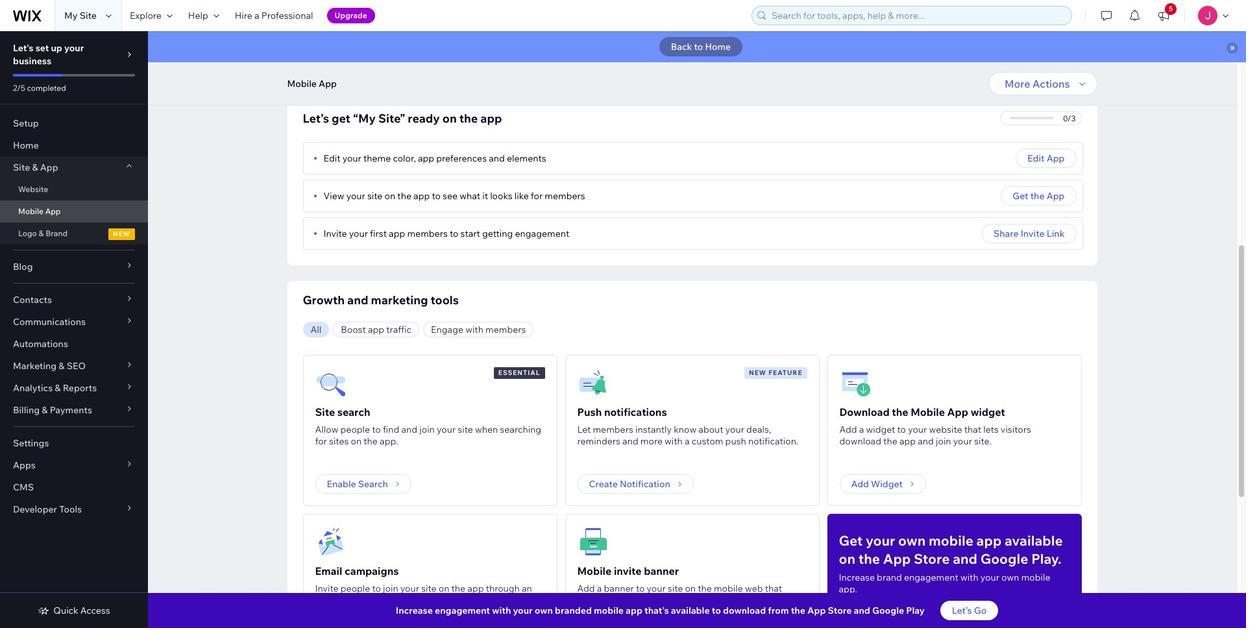 Task type: describe. For each thing, give the bounding box(es) containing it.
your up brand
[[866, 532, 895, 549]]

your inside site search allow people to find and join your site when searching for sites on the app.
[[437, 424, 456, 436]]

your left the theme
[[343, 153, 362, 164]]

preferences
[[436, 153, 487, 164]]

let's go
[[952, 605, 987, 617]]

your right view
[[346, 190, 365, 202]]

to left see
[[432, 190, 441, 202]]

& for billing
[[42, 404, 48, 416]]

add inside "download the mobile app widget add a widget to your website that lets visitors download the app and join your site."
[[840, 424, 857, 436]]

find
[[383, 424, 399, 436]]

website link
[[0, 179, 148, 201]]

a right the hire
[[254, 10, 259, 21]]

quick
[[53, 605, 78, 617]]

first
[[370, 228, 387, 240]]

analytics
[[13, 382, 53, 394]]

analytics & reports button
[[0, 377, 148, 399]]

growth and marketing tools
[[303, 293, 459, 308]]

view
[[324, 190, 344, 202]]

upgrade
[[335, 10, 367, 20]]

site & app
[[13, 162, 58, 173]]

for for your
[[531, 190, 543, 202]]

& for marketing
[[59, 360, 65, 372]]

0 vertical spatial engagement
[[515, 228, 570, 240]]

lets
[[984, 424, 999, 436]]

create
[[589, 478, 618, 490]]

your inside mobile invite banner add a banner to your site on the mobile web that invites visitors to join you on the app.
[[647, 583, 666, 595]]

add inside button
[[851, 478, 869, 490]]

1 vertical spatial increase
[[396, 605, 433, 617]]

brand
[[877, 572, 902, 584]]

it
[[483, 190, 488, 202]]

your inside let's set up your business
[[64, 42, 84, 54]]

developer
[[13, 504, 57, 515]]

with right engage
[[466, 324, 484, 336]]

start
[[461, 228, 480, 240]]

add inside mobile invite banner add a banner to your site on the mobile web that invites visitors to join you on the app.
[[577, 583, 595, 595]]

get the app button
[[1001, 186, 1077, 206]]

let's for let's get "my site" ready on the app
[[303, 111, 329, 126]]

& for site
[[32, 162, 38, 173]]

mobile inside button
[[287, 78, 317, 90]]

that's
[[645, 605, 669, 617]]

to down mobile invite banner heading at bottom
[[636, 583, 645, 595]]

quick access button
[[38, 605, 110, 617]]

campaign.
[[340, 595, 384, 606]]

add widget
[[851, 478, 903, 490]]

invite down view
[[324, 228, 347, 240]]

mobile inside 'link'
[[18, 206, 43, 216]]

your down download the mobile app widget heading
[[908, 424, 927, 436]]

set
[[36, 42, 49, 54]]

engagement inside get your own mobile app available on the app store and google play. increase brand engagement with your own mobile app.
[[904, 572, 959, 584]]

up
[[51, 42, 62, 54]]

more actions button
[[989, 72, 1097, 95]]

notifications
[[604, 406, 667, 419]]

5
[[1169, 5, 1173, 13]]

back to home button
[[659, 37, 743, 56]]

your inside push notifications let members instantly know about your deals, reminders and more with a custom push notification.
[[726, 424, 745, 436]]

mobile app for mobile app 'link'
[[18, 206, 61, 216]]

searching
[[500, 424, 542, 436]]

join inside "download the mobile app widget add a widget to your website that lets visitors download the app and join your site."
[[936, 436, 951, 447]]

members up the essential
[[486, 324, 526, 336]]

business
[[13, 55, 51, 67]]

home inside 'sidebar' element
[[13, 140, 39, 151]]

hire a professional link
[[227, 0, 321, 31]]

search
[[358, 478, 388, 490]]

1 horizontal spatial site
[[80, 10, 97, 21]]

get for the
[[1013, 190, 1029, 202]]

download the mobile app widget heading
[[840, 404, 1005, 420]]

help button
[[180, 0, 227, 31]]

that inside mobile invite banner add a banner to your site on the mobile web that invites visitors to join you on the app.
[[765, 583, 782, 595]]

widget
[[871, 478, 903, 490]]

theme
[[364, 153, 391, 164]]

upgrade button
[[327, 8, 375, 23]]

email campaigns heading
[[315, 564, 399, 579]]

0 horizontal spatial store
[[828, 605, 852, 617]]

know
[[674, 424, 697, 436]]

billing & payments button
[[0, 399, 148, 421]]

access
[[80, 605, 110, 617]]

developer tools
[[13, 504, 82, 515]]

what
[[460, 190, 480, 202]]

app. inside site search allow people to find and join your site when searching for sites on the app.
[[380, 436, 398, 447]]

to right you
[[712, 605, 721, 617]]

the inside button
[[1031, 190, 1045, 202]]

and inside "download the mobile app widget add a widget to your website that lets visitors download the app and join your site."
[[918, 436, 934, 447]]

contacts
[[13, 294, 52, 306]]

website
[[18, 184, 48, 194]]

allow
[[315, 424, 339, 436]]

home inside button
[[705, 41, 731, 53]]

deals,
[[747, 424, 771, 436]]

& for logo
[[39, 229, 44, 238]]

1 horizontal spatial banner
[[644, 565, 679, 578]]

download
[[840, 406, 890, 419]]

custom
[[692, 436, 724, 447]]

store inside get your own mobile app available on the app store and google play. increase brand engagement with your own mobile app.
[[914, 551, 950, 567]]

push notifications let members instantly know about your deals, reminders and more with a custom push notification.
[[577, 406, 799, 447]]

your left the site. at the right bottom
[[954, 436, 972, 447]]

get the app
[[1013, 190, 1065, 202]]

"my
[[353, 111, 376, 126]]

0 horizontal spatial own
[[535, 605, 553, 617]]

hire
[[235, 10, 252, 21]]

engage
[[431, 324, 464, 336]]

more
[[1005, 77, 1031, 90]]

your inside email campaigns invite people to join your site on the app through an email campaign.
[[400, 583, 419, 595]]

see
[[443, 190, 458, 202]]

ready
[[408, 111, 440, 126]]

5 button
[[1150, 0, 1178, 31]]

on inside get your own mobile app available on the app store and google play. increase brand engagement with your own mobile app.
[[839, 551, 856, 567]]

0 horizontal spatial engagement
[[435, 605, 490, 617]]

a inside push notifications let members instantly know about your deals, reminders and more with a custom push notification.
[[685, 436, 690, 447]]

to left you
[[640, 595, 648, 606]]

join inside email campaigns invite people to join your site on the app through an email campaign.
[[383, 583, 398, 595]]

all
[[311, 324, 322, 336]]

and left the elements
[[489, 153, 505, 164]]

you
[[668, 595, 683, 606]]

app. inside mobile invite banner add a banner to your site on the mobile web that invites visitors to join you on the app.
[[714, 595, 733, 606]]

email
[[315, 595, 338, 606]]

mobile invite banner heading
[[577, 564, 679, 579]]

members right like
[[545, 190, 585, 202]]

visitors inside mobile invite banner add a banner to your site on the mobile web that invites visitors to join you on the app.
[[607, 595, 638, 606]]

site for search
[[315, 406, 335, 419]]

get your own mobile app available on the app store and google play. increase brand engagement with your own mobile app.
[[839, 532, 1063, 595]]

get for your
[[839, 532, 863, 549]]

marketing & seo button
[[0, 355, 148, 377]]

people for campaigns
[[341, 583, 370, 595]]

1 vertical spatial own
[[1002, 572, 1020, 584]]

push
[[577, 406, 602, 419]]

notification.
[[748, 436, 799, 447]]

analytics & reports
[[13, 382, 97, 394]]

boost
[[341, 324, 366, 336]]

to inside "download the mobile app widget add a widget to your website that lets visitors download the app and join your site."
[[898, 424, 906, 436]]

site search heading
[[315, 404, 370, 420]]

about
[[699, 424, 724, 436]]

on inside site search allow people to find and join your site when searching for sites on the app.
[[351, 436, 362, 447]]

0/3
[[1063, 113, 1076, 123]]

edit for edit your theme color, app preferences and elements
[[324, 153, 341, 164]]

quick access
[[53, 605, 110, 617]]

mobile inside "download the mobile app widget add a widget to your website that lets visitors download the app and join your site."
[[911, 406, 945, 419]]

app inside get your own mobile app available on the app store and google play. increase brand engagement with your own mobile app.
[[883, 551, 911, 567]]

back
[[671, 41, 692, 53]]

traffic
[[386, 324, 412, 336]]

blog
[[13, 261, 33, 273]]

like
[[515, 190, 529, 202]]

site inside email campaigns invite people to join your site on the app through an email campaign.
[[421, 583, 437, 595]]

site inside site search allow people to find and join your site when searching for sites on the app.
[[458, 424, 473, 436]]

0 horizontal spatial available
[[671, 605, 710, 617]]

apps button
[[0, 454, 148, 477]]

visitors inside "download the mobile app widget add a widget to your website that lets visitors download the app and join your site."
[[1001, 424, 1031, 436]]

that inside "download the mobile app widget add a widget to your website that lets visitors download the app and join your site."
[[965, 424, 982, 436]]



Task type: locate. For each thing, give the bounding box(es) containing it.
0 horizontal spatial site
[[13, 162, 30, 173]]

marketing
[[371, 293, 428, 308]]

to left the start
[[450, 228, 459, 240]]

site"
[[378, 111, 405, 126]]

help
[[188, 10, 208, 21]]

0 vertical spatial site
[[80, 10, 97, 21]]

to right back
[[694, 41, 703, 53]]

available up the play. on the right of page
[[1005, 532, 1063, 549]]

1 vertical spatial visitors
[[607, 595, 638, 606]]

download the mobile app widget add a widget to your website that lets visitors download the app and join your site.
[[840, 406, 1031, 447]]

0 vertical spatial let's
[[303, 111, 329, 126]]

to inside button
[[694, 41, 703, 53]]

settings link
[[0, 432, 148, 454]]

more actions
[[1005, 77, 1070, 90]]

invite left the link
[[1021, 228, 1045, 240]]

app inside "popup button"
[[40, 162, 58, 173]]

new down mobile app 'link'
[[113, 230, 130, 238]]

marketing
[[13, 360, 57, 372]]

with down the through
[[492, 605, 511, 617]]

contacts button
[[0, 289, 148, 311]]

add up branded at the bottom left
[[577, 583, 595, 595]]

let
[[577, 424, 591, 436]]

apps
[[13, 460, 36, 471]]

new for new feature
[[749, 369, 767, 377]]

1 vertical spatial add
[[851, 478, 869, 490]]

back to home alert
[[148, 31, 1246, 62]]

0 vertical spatial for
[[531, 190, 543, 202]]

for for search
[[315, 436, 327, 447]]

my
[[64, 10, 78, 21]]

and inside push notifications let members instantly know about your deals, reminders and more with a custom push notification.
[[623, 436, 639, 447]]

0 horizontal spatial app.
[[380, 436, 398, 447]]

available inside get your own mobile app available on the app store and google play. increase brand engagement with your own mobile app.
[[1005, 532, 1063, 549]]

tools
[[59, 504, 82, 515]]

an
[[522, 583, 532, 595]]

1 horizontal spatial google
[[981, 551, 1029, 567]]

members left the start
[[407, 228, 448, 240]]

& right the 'logo'
[[39, 229, 44, 238]]

payments
[[50, 404, 92, 416]]

increase inside get your own mobile app available on the app store and google play. increase brand engagement with your own mobile app.
[[839, 572, 875, 584]]

that right web
[[765, 583, 782, 595]]

1 horizontal spatial store
[[914, 551, 950, 567]]

1 vertical spatial let's
[[952, 605, 972, 617]]

your left first
[[349, 228, 368, 240]]

google inside get your own mobile app available on the app store and google play. increase brand engagement with your own mobile app.
[[981, 551, 1029, 567]]

increase left brand
[[839, 572, 875, 584]]

seo
[[67, 360, 86, 372]]

increase right campaign.
[[396, 605, 433, 617]]

available
[[1005, 532, 1063, 549], [671, 605, 710, 617]]

people for search
[[341, 424, 370, 436]]

create notification
[[589, 478, 671, 490]]

0 horizontal spatial get
[[839, 532, 863, 549]]

people down the 'email campaigns' heading
[[341, 583, 370, 595]]

communications
[[13, 316, 86, 328]]

1 vertical spatial banner
[[604, 583, 634, 595]]

google left the play. on the right of page
[[981, 551, 1029, 567]]

email campaigns invite people to join your site on the app through an email campaign.
[[315, 565, 532, 606]]

home
[[705, 41, 731, 53], [13, 140, 39, 151]]

when
[[475, 424, 498, 436]]

1 horizontal spatial visitors
[[1001, 424, 1031, 436]]

to inside email campaigns invite people to join your site on the app through an email campaign.
[[372, 583, 381, 595]]

2 vertical spatial add
[[577, 583, 595, 595]]

edit inside button
[[1028, 153, 1045, 164]]

new inside 'sidebar' element
[[113, 230, 130, 238]]

get down add widget at the right bottom of page
[[839, 532, 863, 549]]

brand
[[46, 229, 68, 238]]

app inside "download the mobile app widget add a widget to your website that lets visitors download the app and join your site."
[[900, 436, 916, 447]]

with right more
[[665, 436, 683, 447]]

mobile app link
[[0, 201, 148, 223]]

increase engagement with your own branded mobile app that's available to download from the app store and google play
[[396, 605, 925, 617]]

enable search
[[327, 478, 388, 490]]

new for new
[[113, 230, 130, 238]]

members
[[545, 190, 585, 202], [407, 228, 448, 240], [486, 324, 526, 336], [593, 424, 634, 436]]

more
[[641, 436, 663, 447]]

let's left get
[[303, 111, 329, 126]]

a inside mobile invite banner add a banner to your site on the mobile web that invites visitors to join you on the app.
[[597, 583, 602, 595]]

1 vertical spatial mobile app
[[18, 206, 61, 216]]

back to home
[[671, 41, 731, 53]]

engage with members
[[431, 324, 526, 336]]

getting
[[482, 228, 513, 240]]

let's left go
[[952, 605, 972, 617]]

1 vertical spatial download
[[723, 605, 766, 617]]

0 vertical spatial google
[[981, 551, 1029, 567]]

invite
[[614, 565, 642, 578]]

1 horizontal spatial let's
[[952, 605, 972, 617]]

0 horizontal spatial that
[[765, 583, 782, 595]]

download
[[840, 436, 882, 447], [723, 605, 766, 617]]

join left you
[[650, 595, 666, 606]]

1 horizontal spatial increase
[[839, 572, 875, 584]]

mobile app for the mobile app button
[[287, 78, 337, 90]]

add widget button
[[840, 475, 926, 494]]

new feature
[[749, 369, 803, 377]]

cms link
[[0, 477, 148, 499]]

and inside site search allow people to find and join your site when searching for sites on the app.
[[402, 424, 418, 436]]

0 vertical spatial mobile app
[[287, 78, 337, 90]]

visitors right the lets
[[1001, 424, 1031, 436]]

to left find
[[372, 424, 381, 436]]

app inside email campaigns invite people to join your site on the app through an email campaign.
[[468, 583, 484, 595]]

get inside get your own mobile app available on the app store and google play. increase brand engagement with your own mobile app.
[[839, 532, 863, 549]]

on inside email campaigns invite people to join your site on the app through an email campaign.
[[439, 583, 450, 595]]

add down download
[[840, 424, 857, 436]]

with inside get your own mobile app available on the app store and google play. increase brand engagement with your own mobile app.
[[961, 572, 979, 584]]

download inside "download the mobile app widget add a widget to your website that lets visitors download the app and join your site."
[[840, 436, 882, 447]]

1 horizontal spatial get
[[1013, 190, 1029, 202]]

sites
[[329, 436, 349, 447]]

0 horizontal spatial new
[[113, 230, 130, 238]]

site search allow people to find and join your site when searching for sites on the app.
[[315, 406, 542, 447]]

invites
[[577, 595, 605, 606]]

automations
[[13, 338, 68, 350]]

people inside site search allow people to find and join your site when searching for sites on the app.
[[341, 424, 370, 436]]

the
[[459, 111, 478, 126], [398, 190, 412, 202], [1031, 190, 1045, 202], [892, 406, 909, 419], [364, 436, 378, 447], [884, 436, 898, 447], [859, 551, 880, 567], [452, 583, 466, 595], [698, 583, 712, 595], [698, 595, 712, 606], [791, 605, 806, 617]]

get inside button
[[1013, 190, 1029, 202]]

to
[[694, 41, 703, 53], [432, 190, 441, 202], [450, 228, 459, 240], [372, 424, 381, 436], [898, 424, 906, 436], [372, 583, 381, 595], [636, 583, 645, 595], [640, 595, 648, 606], [712, 605, 721, 617]]

1 horizontal spatial home
[[705, 41, 731, 53]]

visitors down invite
[[607, 595, 638, 606]]

enable
[[327, 478, 356, 490]]

2/5
[[13, 83, 25, 93]]

0 vertical spatial add
[[840, 424, 857, 436]]

banner
[[644, 565, 679, 578], [604, 583, 634, 595]]

site inside "popup button"
[[13, 162, 30, 173]]

0 vertical spatial widget
[[971, 406, 1005, 419]]

2/5 completed
[[13, 83, 66, 93]]

0 vertical spatial new
[[113, 230, 130, 238]]

0 horizontal spatial download
[[723, 605, 766, 617]]

mobile app up logo & brand
[[18, 206, 61, 216]]

join down download the mobile app widget heading
[[936, 436, 951, 447]]

with inside push notifications let members instantly know about your deals, reminders and more with a custom push notification.
[[665, 436, 683, 447]]

0 vertical spatial get
[[1013, 190, 1029, 202]]

edit for edit app
[[1028, 153, 1045, 164]]

setup link
[[0, 112, 148, 134]]

1 vertical spatial store
[[828, 605, 852, 617]]

2 horizontal spatial own
[[1002, 572, 1020, 584]]

get
[[1013, 190, 1029, 202], [839, 532, 863, 549]]

marketing & seo
[[13, 360, 86, 372]]

with up let's go button
[[961, 572, 979, 584]]

1 horizontal spatial for
[[531, 190, 543, 202]]

1 horizontal spatial available
[[1005, 532, 1063, 549]]

1 horizontal spatial own
[[899, 532, 926, 549]]

0 horizontal spatial visitors
[[607, 595, 638, 606]]

1 vertical spatial that
[[765, 583, 782, 595]]

your left deals,
[[726, 424, 745, 436]]

let's inside let's go button
[[952, 605, 972, 617]]

notification
[[620, 478, 671, 490]]

download down download
[[840, 436, 882, 447]]

the inside email campaigns invite people to join your site on the app through an email campaign.
[[452, 583, 466, 595]]

& right billing
[[42, 404, 48, 416]]

0 vertical spatial visitors
[[1001, 424, 1031, 436]]

google left "play"
[[873, 605, 904, 617]]

store up "play"
[[914, 551, 950, 567]]

a down download
[[859, 424, 864, 436]]

join inside site search allow people to find and join your site when searching for sites on the app.
[[420, 424, 435, 436]]

home right back
[[705, 41, 731, 53]]

let's for let's go
[[952, 605, 972, 617]]

actions
[[1033, 77, 1070, 90]]

0 vertical spatial increase
[[839, 572, 875, 584]]

the inside get your own mobile app available on the app store and google play. increase brand engagement with your own mobile app.
[[859, 551, 880, 567]]

tools
[[431, 293, 459, 308]]

1 horizontal spatial download
[[840, 436, 882, 447]]

0 horizontal spatial increase
[[396, 605, 433, 617]]

and up let's go button
[[953, 551, 978, 567]]

1 horizontal spatial engagement
[[515, 228, 570, 240]]

app inside "download the mobile app widget add a widget to your website that lets visitors download the app and join your site."
[[948, 406, 969, 419]]

app. left brand
[[839, 584, 857, 595]]

invite your first app members to start getting engagement
[[324, 228, 570, 240]]

sidebar element
[[0, 31, 148, 628]]

0 vertical spatial download
[[840, 436, 882, 447]]

1 vertical spatial for
[[315, 436, 327, 447]]

engagement up "play"
[[904, 572, 959, 584]]

edit up "get the app" on the right top of the page
[[1028, 153, 1045, 164]]

and left "play"
[[854, 605, 870, 617]]

1 edit from the left
[[324, 153, 341, 164]]

0 vertical spatial own
[[899, 532, 926, 549]]

1 horizontal spatial widget
[[971, 406, 1005, 419]]

invite
[[324, 228, 347, 240], [1021, 228, 1045, 240], [315, 583, 339, 595]]

home down setup
[[13, 140, 39, 151]]

own
[[899, 532, 926, 549], [1002, 572, 1020, 584], [535, 605, 553, 617]]

0 horizontal spatial home
[[13, 140, 39, 151]]

hire a professional
[[235, 10, 313, 21]]

edit app
[[1028, 153, 1065, 164]]

banner down invite
[[604, 583, 634, 595]]

& up the website
[[32, 162, 38, 173]]

play.
[[1032, 551, 1062, 567]]

and down download the mobile app widget heading
[[918, 436, 934, 447]]

get up share invite link button
[[1013, 190, 1029, 202]]

mobile inside mobile invite banner add a banner to your site on the mobile web that invites visitors to join you on the app.
[[577, 565, 612, 578]]

site up allow
[[315, 406, 335, 419]]

1 horizontal spatial app.
[[714, 595, 733, 606]]

a
[[254, 10, 259, 21], [859, 424, 864, 436], [685, 436, 690, 447], [597, 583, 602, 595]]

& for analytics
[[55, 382, 61, 394]]

0 horizontal spatial let's
[[303, 111, 329, 126]]

your right up
[[64, 42, 84, 54]]

your left when
[[437, 424, 456, 436]]

site right my on the top of the page
[[80, 10, 97, 21]]

mobile app inside button
[[287, 78, 337, 90]]

0 vertical spatial store
[[914, 551, 950, 567]]

1 vertical spatial google
[[873, 605, 904, 617]]

& inside "popup button"
[[32, 162, 38, 173]]

a down mobile invite banner heading at bottom
[[597, 583, 602, 595]]

2 vertical spatial own
[[535, 605, 553, 617]]

branded
[[555, 605, 592, 617]]

banner up you
[[644, 565, 679, 578]]

0 horizontal spatial google
[[873, 605, 904, 617]]

edit your theme color, app preferences and elements
[[324, 153, 546, 164]]

app inside get your own mobile app available on the app store and google play. increase brand engagement with your own mobile app.
[[977, 532, 1002, 549]]

for left sites
[[315, 436, 327, 447]]

and up boost
[[347, 293, 368, 308]]

Search for tools, apps, help & more... field
[[768, 6, 1068, 25]]

1 vertical spatial new
[[749, 369, 767, 377]]

invite inside button
[[1021, 228, 1045, 240]]

2 horizontal spatial site
[[315, 406, 335, 419]]

edit up view
[[324, 153, 341, 164]]

1 vertical spatial site
[[13, 162, 30, 173]]

1 vertical spatial home
[[13, 140, 39, 151]]

0 horizontal spatial for
[[315, 436, 327, 447]]

site for &
[[13, 162, 30, 173]]

1 vertical spatial engagement
[[904, 572, 959, 584]]

go
[[974, 605, 987, 617]]

available right that's
[[671, 605, 710, 617]]

0 vertical spatial that
[[965, 424, 982, 436]]

& left reports
[[55, 382, 61, 394]]

store right from
[[828, 605, 852, 617]]

essential
[[498, 369, 540, 377]]

store
[[914, 551, 950, 567], [828, 605, 852, 617]]

& left seo
[[59, 360, 65, 372]]

2 vertical spatial engagement
[[435, 605, 490, 617]]

mobile app
[[287, 78, 337, 90], [18, 206, 61, 216]]

push notifications heading
[[577, 404, 667, 420]]

to inside site search allow people to find and join your site when searching for sites on the app.
[[372, 424, 381, 436]]

google
[[981, 551, 1029, 567], [873, 605, 904, 617]]

app. left web
[[714, 595, 733, 606]]

billing & payments
[[13, 404, 92, 416]]

the inside site search allow people to find and join your site when searching for sites on the app.
[[364, 436, 378, 447]]

explore
[[130, 10, 162, 21]]

2 horizontal spatial app.
[[839, 584, 857, 595]]

0 horizontal spatial mobile app
[[18, 206, 61, 216]]

add left widget
[[851, 478, 869, 490]]

increase
[[839, 572, 875, 584], [396, 605, 433, 617]]

people down search
[[341, 424, 370, 436]]

1 horizontal spatial that
[[965, 424, 982, 436]]

join down campaigns
[[383, 583, 398, 595]]

your right campaign.
[[400, 583, 419, 595]]

1 vertical spatial widget
[[866, 424, 896, 436]]

1 horizontal spatial mobile app
[[287, 78, 337, 90]]

app. up search
[[380, 436, 398, 447]]

growth
[[303, 293, 345, 308]]

2 horizontal spatial engagement
[[904, 572, 959, 584]]

0 horizontal spatial edit
[[324, 153, 341, 164]]

create notification button
[[577, 475, 694, 494]]

1 horizontal spatial edit
[[1028, 153, 1045, 164]]

members down "push notifications" heading
[[593, 424, 634, 436]]

widget up the lets
[[971, 406, 1005, 419]]

people inside email campaigns invite people to join your site on the app through an email campaign.
[[341, 583, 370, 595]]

site inside mobile invite banner add a banner to your site on the mobile web that invites visitors to join you on the app.
[[668, 583, 683, 595]]

get
[[332, 111, 350, 126]]

widget down download
[[866, 424, 896, 436]]

engagement down the through
[[435, 605, 490, 617]]

0 vertical spatial banner
[[644, 565, 679, 578]]

for right like
[[531, 190, 543, 202]]

mobile app inside 'link'
[[18, 206, 61, 216]]

& inside dropdown button
[[55, 382, 61, 394]]

mobile app button
[[281, 74, 343, 93]]

mobile app up get
[[287, 78, 337, 90]]

your up go
[[981, 572, 1000, 584]]

new
[[113, 230, 130, 238], [749, 369, 767, 377]]

and left more
[[623, 436, 639, 447]]

site up the website
[[13, 162, 30, 173]]

let's set up your business
[[13, 42, 84, 67]]

that left the lets
[[965, 424, 982, 436]]

download down web
[[723, 605, 766, 617]]

join right find
[[420, 424, 435, 436]]

cms
[[13, 482, 34, 493]]

2 edit from the left
[[1028, 153, 1045, 164]]

your down an
[[513, 605, 533, 617]]

2 vertical spatial site
[[315, 406, 335, 419]]

join inside mobile invite banner add a banner to your site on the mobile web that invites visitors to join you on the app.
[[650, 595, 666, 606]]

0 vertical spatial people
[[341, 424, 370, 436]]

0 horizontal spatial widget
[[866, 424, 896, 436]]

1 vertical spatial people
[[341, 583, 370, 595]]

2 people from the top
[[341, 583, 370, 595]]

for inside site search allow people to find and join your site when searching for sites on the app.
[[315, 436, 327, 447]]

1 vertical spatial get
[[839, 532, 863, 549]]

0 vertical spatial available
[[1005, 532, 1063, 549]]

settings
[[13, 438, 49, 449]]

to down download the mobile app widget heading
[[898, 424, 906, 436]]

1 people from the top
[[341, 424, 370, 436]]

mobile inside mobile invite banner add a banner to your site on the mobile web that invites visitors to join you on the app.
[[714, 583, 743, 595]]

1 horizontal spatial new
[[749, 369, 767, 377]]

your up that's
[[647, 583, 666, 595]]

play
[[906, 605, 925, 617]]

with
[[466, 324, 484, 336], [665, 436, 683, 447], [961, 572, 979, 584], [492, 605, 511, 617]]

engagement down like
[[515, 228, 570, 240]]

professional
[[261, 10, 313, 21]]

members inside push notifications let members instantly know about your deals, reminders and more with a custom push notification.
[[593, 424, 634, 436]]

search
[[337, 406, 370, 419]]

edit app button
[[1016, 149, 1077, 168]]

invite inside email campaigns invite people to join your site on the app through an email campaign.
[[315, 583, 339, 595]]

and right find
[[402, 424, 418, 436]]

invite down the email
[[315, 583, 339, 595]]

0 vertical spatial home
[[705, 41, 731, 53]]

1 vertical spatial available
[[671, 605, 710, 617]]

new left the feature
[[749, 369, 767, 377]]

and inside get your own mobile app available on the app store and google play. increase brand engagement with your own mobile app.
[[953, 551, 978, 567]]

color,
[[393, 153, 416, 164]]

app inside 'link'
[[45, 206, 61, 216]]

let's get "my site" ready on the app
[[303, 111, 502, 126]]

a inside "download the mobile app widget add a widget to your website that lets visitors download the app and join your site."
[[859, 424, 864, 436]]

communications button
[[0, 311, 148, 333]]

from
[[768, 605, 789, 617]]

0 horizontal spatial banner
[[604, 583, 634, 595]]

a left custom at the right bottom of page
[[685, 436, 690, 447]]

app. inside get your own mobile app available on the app store and google play. increase brand engagement with your own mobile app.
[[839, 584, 857, 595]]

site inside site search allow people to find and join your site when searching for sites on the app.
[[315, 406, 335, 419]]

to down campaigns
[[372, 583, 381, 595]]



Task type: vqa. For each thing, say whether or not it's contained in the screenshot.
Alerts
no



